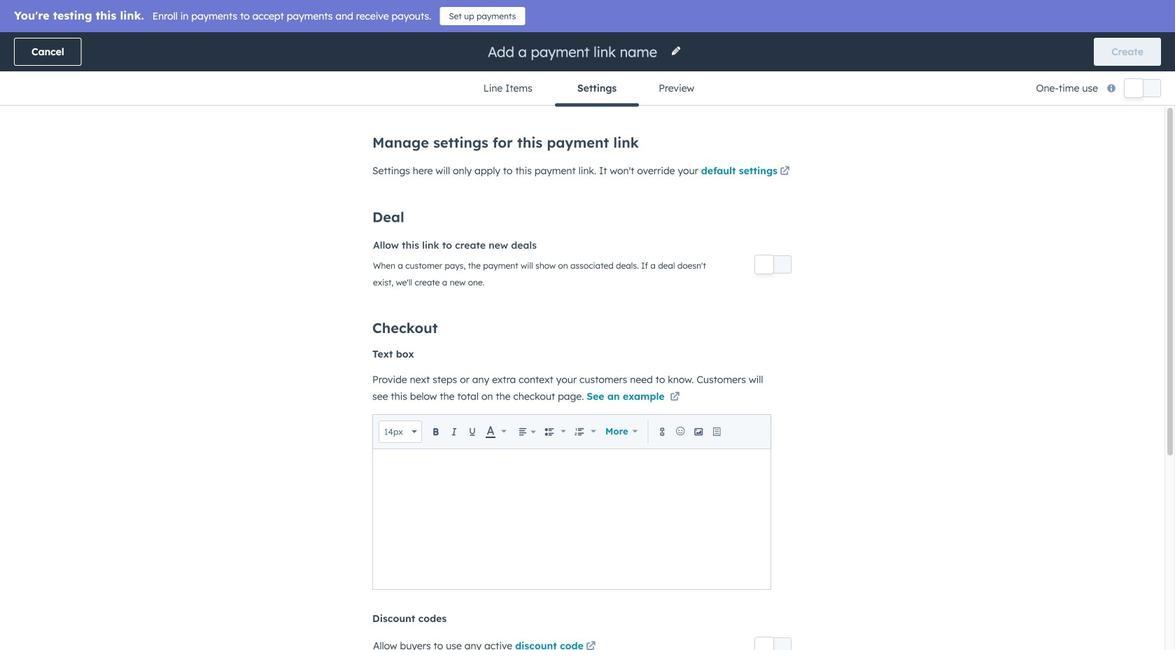 Task type: describe. For each thing, give the bounding box(es) containing it.
Size text field
[[384, 425, 412, 439]]

page section element
[[0, 32, 1175, 107]]

navigation inside page section element
[[461, 71, 714, 107]]

4 column header from the left
[[1030, 176, 1141, 207]]

Search search field
[[34, 134, 314, 162]]

2 group from the left
[[571, 422, 600, 441]]



Task type: locate. For each thing, give the bounding box(es) containing it.
3 column header from the left
[[960, 176, 1030, 207]]

2 column header from the left
[[219, 176, 330, 207]]

link opens in a new window image
[[780, 163, 790, 180], [780, 167, 790, 177], [670, 393, 680, 402], [586, 642, 596, 650]]

1 group from the left
[[541, 422, 570, 441]]

previous page image
[[480, 278, 497, 294]]

group
[[541, 422, 570, 441], [571, 422, 600, 441]]

1 vertical spatial link opens in a new window image
[[586, 639, 596, 650]]

column header
[[34, 176, 219, 207], [219, 176, 330, 207], [960, 176, 1030, 207], [1030, 176, 1141, 207]]

1 horizontal spatial group
[[571, 422, 600, 441]]

Add a payment link name field
[[486, 42, 662, 61]]

dialog
[[0, 0, 1175, 650]]

navigation
[[461, 71, 714, 107]]

0 horizontal spatial group
[[541, 422, 570, 441]]

1 horizontal spatial link opens in a new window image
[[670, 389, 680, 406]]

0 horizontal spatial link opens in a new window image
[[586, 639, 596, 650]]

1 column header from the left
[[34, 176, 219, 207]]

application
[[372, 414, 771, 590]]

0 vertical spatial link opens in a new window image
[[670, 389, 680, 406]]

link opens in a new window image
[[670, 389, 680, 406], [586, 639, 596, 650]]



Task type: vqa. For each thing, say whether or not it's contained in the screenshot.
navigation
yes



